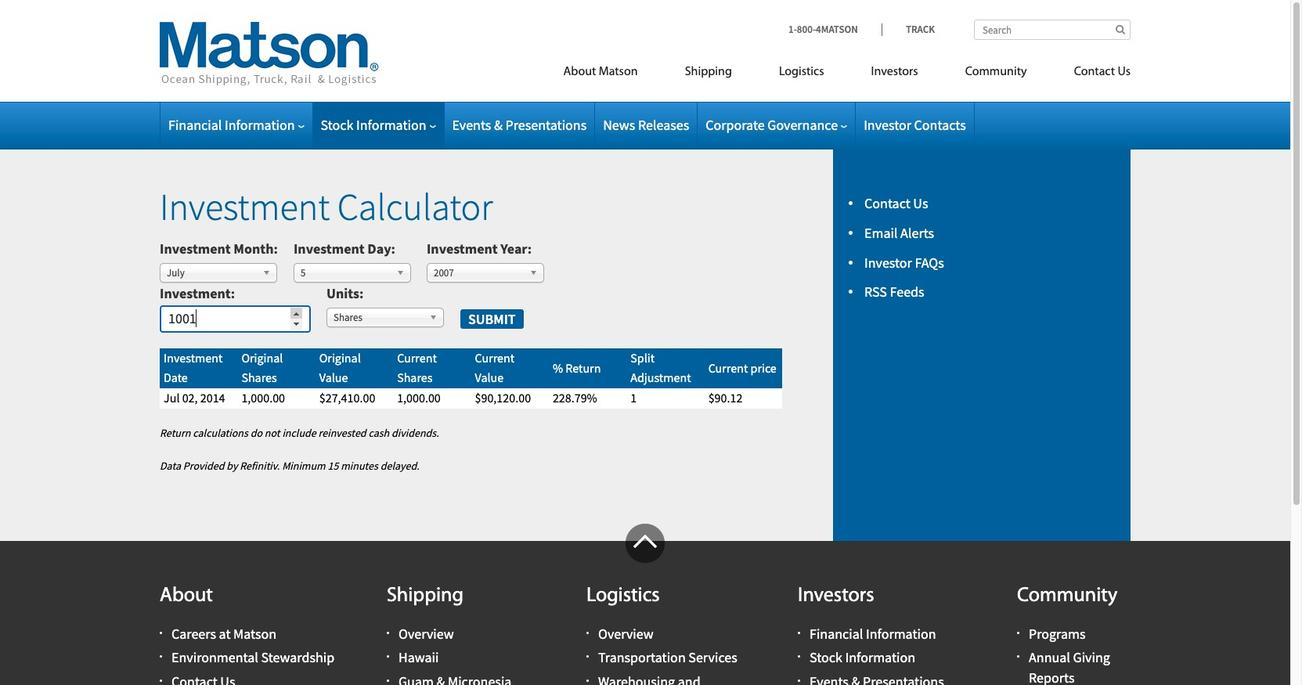 Task type: locate. For each thing, give the bounding box(es) containing it.
investment down july
[[160, 285, 231, 303]]

800-
[[797, 23, 816, 36]]

1 horizontal spatial stock information link
[[810, 649, 916, 667]]

1 vertical spatial contact
[[865, 194, 911, 212]]

rss feeds link
[[865, 283, 925, 301]]

shipping inside "footer"
[[387, 586, 464, 607]]

overview up transportation
[[599, 625, 654, 643]]

0 horizontal spatial about
[[160, 586, 213, 607]]

2 overview link from the left
[[599, 625, 654, 643]]

0 horizontal spatial logistics
[[587, 586, 660, 607]]

track link
[[882, 23, 935, 36]]

price
[[751, 360, 777, 376]]

us up the alerts
[[914, 194, 929, 212]]

228.79%
[[553, 390, 598, 406]]

month
[[234, 239, 274, 257]]

2 value from the left
[[475, 370, 504, 386]]

0 horizontal spatial original
[[242, 350, 283, 366]]

0 vertical spatial contact us
[[1075, 66, 1131, 78]]

environmental stewardship link
[[172, 649, 335, 667]]

contact us inside top menu navigation
[[1075, 66, 1131, 78]]

overview transportation services
[[599, 625, 738, 667]]

contact down the search "search box"
[[1075, 66, 1116, 78]]

0 vertical spatial stock information link
[[321, 116, 436, 134]]

matson image
[[160, 22, 379, 86]]

1 horizontal spatial overview
[[599, 625, 654, 643]]

1 horizontal spatial stock
[[810, 649, 843, 667]]

0 horizontal spatial contact us link
[[865, 194, 929, 212]]

investment for investment month
[[160, 239, 231, 257]]

0 vertical spatial investors
[[872, 66, 919, 78]]

1 horizontal spatial contact us
[[1075, 66, 1131, 78]]

investor contacts
[[864, 116, 967, 134]]

top menu navigation
[[493, 58, 1131, 90]]

investment
[[160, 183, 330, 230], [160, 239, 231, 257], [294, 239, 365, 257], [427, 239, 498, 257], [160, 285, 231, 303], [164, 350, 223, 366]]

0 vertical spatial us
[[1118, 66, 1131, 78]]

matson
[[599, 66, 638, 78], [234, 625, 277, 643]]

investment up 5 link
[[294, 239, 365, 257]]

0 horizontal spatial us
[[914, 194, 929, 212]]

shipping up corporate
[[685, 66, 732, 78]]

community up programs link
[[1018, 586, 1118, 607]]

contact up email
[[865, 194, 911, 212]]

0 vertical spatial financial
[[168, 116, 222, 134]]

about for about matson
[[564, 66, 596, 78]]

contact us link up email alerts at the right top
[[865, 194, 929, 212]]

0 horizontal spatial overview
[[399, 625, 454, 643]]

logistics inside top menu navigation
[[779, 66, 825, 78]]

investors inside "footer"
[[798, 586, 875, 607]]

overview up hawaii
[[399, 625, 454, 643]]

investor down investors 'link'
[[864, 116, 912, 134]]

1 value from the left
[[319, 370, 348, 386]]

original value
[[319, 350, 361, 386]]

releases
[[638, 116, 690, 134]]

current for shares
[[397, 350, 437, 366]]

investment for investment day
[[294, 239, 365, 257]]

logistics down 800-
[[779, 66, 825, 78]]

1 overview from the left
[[399, 625, 454, 643]]

1,000.00 down current shares
[[397, 390, 441, 406]]

0 horizontal spatial 1,000.00
[[242, 390, 285, 406]]

0 vertical spatial about
[[564, 66, 596, 78]]

0 horizontal spatial contact
[[865, 194, 911, 212]]

original down investment number field
[[242, 350, 283, 366]]

0 vertical spatial stock
[[321, 116, 354, 134]]

careers
[[172, 625, 216, 643]]

current
[[397, 350, 437, 366], [475, 350, 515, 366], [709, 360, 748, 376]]

about matson link
[[540, 58, 662, 90]]

2 horizontal spatial shares
[[397, 370, 433, 386]]

1 horizontal spatial 1,000.00
[[397, 390, 441, 406]]

1 vertical spatial about
[[160, 586, 213, 607]]

0 horizontal spatial value
[[319, 370, 348, 386]]

2 horizontal spatial current
[[709, 360, 748, 376]]

investment for investment year
[[427, 239, 498, 257]]

0 horizontal spatial shares
[[242, 370, 277, 386]]

1 horizontal spatial shares
[[334, 311, 363, 324]]

contact
[[1075, 66, 1116, 78], [865, 194, 911, 212]]

do
[[250, 426, 262, 440]]

shares up do on the left
[[242, 370, 277, 386]]

contact inside top menu navigation
[[1075, 66, 1116, 78]]

shares
[[334, 311, 363, 324], [242, 370, 277, 386], [397, 370, 433, 386]]

about matson
[[564, 66, 638, 78]]

contact us down search image
[[1075, 66, 1131, 78]]

overview hawaii
[[399, 625, 454, 667]]

value inside the current value
[[475, 370, 504, 386]]

1 horizontal spatial logistics
[[779, 66, 825, 78]]

0 vertical spatial investor
[[864, 116, 912, 134]]

1 horizontal spatial financial information link
[[810, 625, 937, 643]]

current value
[[475, 350, 515, 386]]

community down the search "search box"
[[966, 66, 1028, 78]]

investor up rss feeds
[[865, 254, 913, 272]]

financial information
[[168, 116, 295, 134]]

investment up july
[[160, 239, 231, 257]]

investors down the track 'link'
[[872, 66, 919, 78]]

2007 link
[[427, 263, 544, 282]]

4matson
[[816, 23, 859, 36]]

1 1,000.00 from the left
[[242, 390, 285, 406]]

news
[[603, 116, 636, 134]]

stock
[[321, 116, 354, 134], [810, 649, 843, 667]]

1 horizontal spatial us
[[1118, 66, 1131, 78]]

Search search field
[[975, 20, 1131, 40]]

not
[[265, 426, 280, 440]]

0 horizontal spatial matson
[[234, 625, 277, 643]]

overview inside overview transportation services
[[599, 625, 654, 643]]

value
[[319, 370, 348, 386], [475, 370, 504, 386]]

0 horizontal spatial stock information link
[[321, 116, 436, 134]]

financial information link
[[168, 116, 304, 134], [810, 625, 937, 643]]

investor for investor faqs
[[865, 254, 913, 272]]

shipping up overview hawaii
[[387, 586, 464, 607]]

value inside original value
[[319, 370, 348, 386]]

1 horizontal spatial matson
[[599, 66, 638, 78]]

dividends.
[[392, 426, 439, 440]]

1 horizontal spatial return
[[566, 360, 601, 376]]

return right %
[[566, 360, 601, 376]]

information
[[225, 116, 295, 134], [356, 116, 427, 134], [866, 625, 937, 643], [846, 649, 916, 667]]

1 horizontal spatial original
[[319, 350, 361, 366]]

events
[[452, 116, 492, 134]]

corporate governance link
[[706, 116, 848, 134]]

current up $90.12 on the right bottom
[[709, 360, 748, 376]]

0 horizontal spatial stock
[[321, 116, 354, 134]]

shipping inside top menu navigation
[[685, 66, 732, 78]]

1 horizontal spatial contact us link
[[1051, 58, 1131, 90]]

reinvested
[[319, 426, 366, 440]]

logistics down 'back to top' 'image' at the bottom
[[587, 586, 660, 607]]

1 horizontal spatial shipping
[[685, 66, 732, 78]]

faqs
[[915, 254, 945, 272]]

2007
[[434, 266, 454, 279]]

1 overview link from the left
[[399, 625, 454, 643]]

2 overview from the left
[[599, 625, 654, 643]]

return
[[566, 360, 601, 376], [160, 426, 191, 440]]

2 1,000.00 from the left
[[397, 390, 441, 406]]

information for stock information
[[356, 116, 427, 134]]

investment for investment calculator
[[160, 183, 330, 230]]

0 vertical spatial shipping
[[685, 66, 732, 78]]

shares up dividends.
[[397, 370, 433, 386]]

search image
[[1116, 24, 1126, 34]]

financial
[[168, 116, 222, 134], [810, 625, 864, 643]]

logistics inside "footer"
[[587, 586, 660, 607]]

about inside about matson link
[[564, 66, 596, 78]]

about up the careers
[[160, 586, 213, 607]]

investors
[[872, 66, 919, 78], [798, 586, 875, 607]]

15
[[328, 459, 339, 473]]

shipping
[[685, 66, 732, 78], [387, 586, 464, 607]]

investment day
[[294, 239, 391, 257]]

0 horizontal spatial shipping
[[387, 586, 464, 607]]

1 original from the left
[[242, 350, 283, 366]]

include
[[282, 426, 316, 440]]

1 horizontal spatial current
[[475, 350, 515, 366]]

about up presentations
[[564, 66, 596, 78]]

1 horizontal spatial overview link
[[599, 625, 654, 643]]

value up '$27,410.00'
[[319, 370, 348, 386]]

0 vertical spatial contact us link
[[1051, 58, 1131, 90]]

shares down units at the top of the page
[[334, 311, 363, 324]]

financial for financial information stock information
[[810, 625, 864, 643]]

1 vertical spatial matson
[[234, 625, 277, 643]]

0 vertical spatial financial information link
[[168, 116, 304, 134]]

investment up "month"
[[160, 183, 330, 230]]

1 horizontal spatial contact
[[1075, 66, 1116, 78]]

1,000.00 down original shares
[[242, 390, 285, 406]]

overview link up transportation
[[599, 625, 654, 643]]

2 original from the left
[[319, 350, 361, 366]]

community
[[966, 66, 1028, 78], [1018, 586, 1118, 607]]

information for financial information
[[225, 116, 295, 134]]

alerts
[[901, 224, 935, 242]]

1 vertical spatial investors
[[798, 586, 875, 607]]

0 horizontal spatial overview link
[[399, 625, 454, 643]]

calculations
[[193, 426, 248, 440]]

1 horizontal spatial value
[[475, 370, 504, 386]]

annual giving reports link
[[1029, 649, 1111, 686]]

1 vertical spatial shipping
[[387, 586, 464, 607]]

investment up 2007
[[427, 239, 498, 257]]

1 vertical spatial return
[[160, 426, 191, 440]]

original up '$27,410.00'
[[319, 350, 361, 366]]

investors inside 'link'
[[872, 66, 919, 78]]

us
[[1118, 66, 1131, 78], [914, 194, 929, 212]]

investors link
[[848, 58, 942, 90]]

programs annual giving reports
[[1029, 625, 1111, 686]]

shares inside current shares
[[397, 370, 433, 386]]

original shares
[[242, 350, 283, 386]]

overview link
[[399, 625, 454, 643], [599, 625, 654, 643]]

feeds
[[890, 283, 925, 301]]

value for original value
[[319, 370, 348, 386]]

contact us link
[[1051, 58, 1131, 90], [865, 194, 929, 212]]

1,000.00
[[242, 390, 285, 406], [397, 390, 441, 406]]

current up $90,120.00
[[475, 350, 515, 366]]

about for about
[[160, 586, 213, 607]]

1 vertical spatial community
[[1018, 586, 1118, 607]]

0 vertical spatial community
[[966, 66, 1028, 78]]

financial inside financial information stock information
[[810, 625, 864, 643]]

None submit
[[460, 308, 525, 330]]

contact us link down search image
[[1051, 58, 1131, 90]]

1 vertical spatial logistics
[[587, 586, 660, 607]]

date
[[164, 370, 188, 386]]

financial for financial information
[[168, 116, 222, 134]]

us down search image
[[1118, 66, 1131, 78]]

email alerts
[[865, 224, 935, 242]]

1 horizontal spatial about
[[564, 66, 596, 78]]

1 vertical spatial financial
[[810, 625, 864, 643]]

investors up financial information stock information
[[798, 586, 875, 607]]

0 horizontal spatial current
[[397, 350, 437, 366]]

value up $90,120.00
[[475, 370, 504, 386]]

environmental
[[172, 649, 258, 667]]

None search field
[[975, 20, 1131, 40]]

1 vertical spatial stock information link
[[810, 649, 916, 667]]

matson up environmental stewardship link on the left bottom
[[234, 625, 277, 643]]

footer
[[0, 524, 1291, 686]]

Investment number field
[[160, 306, 311, 333]]

overview link up hawaii
[[399, 625, 454, 643]]

current down the shares link
[[397, 350, 437, 366]]

investment up date
[[164, 350, 223, 366]]

by
[[227, 459, 238, 473]]

0 vertical spatial matson
[[599, 66, 638, 78]]

1 vertical spatial contact us
[[865, 194, 929, 212]]

0 vertical spatial logistics
[[779, 66, 825, 78]]

1-800-4matson link
[[789, 23, 882, 36]]

contact us up email alerts at the right top
[[865, 194, 929, 212]]

giving
[[1074, 649, 1111, 667]]

0 horizontal spatial financial
[[168, 116, 222, 134]]

0 vertical spatial contact
[[1075, 66, 1116, 78]]

annual
[[1029, 649, 1071, 667]]

delayed.
[[381, 459, 420, 473]]

1 vertical spatial stock
[[810, 649, 843, 667]]

1 horizontal spatial financial
[[810, 625, 864, 643]]

return up data
[[160, 426, 191, 440]]

1 vertical spatial investor
[[865, 254, 913, 272]]

shares inside original shares
[[242, 370, 277, 386]]

0 horizontal spatial financial information link
[[168, 116, 304, 134]]

matson up news
[[599, 66, 638, 78]]

0 horizontal spatial contact us
[[865, 194, 929, 212]]



Task type: vqa. For each thing, say whether or not it's contained in the screenshot.
published
no



Task type: describe. For each thing, give the bounding box(es) containing it.
02,
[[182, 390, 198, 406]]

data
[[160, 459, 181, 473]]

minutes
[[341, 459, 378, 473]]

investment for investment
[[160, 285, 231, 303]]

1
[[631, 390, 637, 406]]

information for financial information stock information
[[866, 625, 937, 643]]

footer containing about
[[0, 524, 1291, 686]]

news releases link
[[603, 116, 690, 134]]

stock information link for top the financial information link
[[321, 116, 436, 134]]

stewardship
[[261, 649, 335, 667]]

shares for current shares
[[397, 370, 433, 386]]

hawaii
[[399, 649, 439, 667]]

overview link for shipping
[[399, 625, 454, 643]]

email alerts link
[[865, 224, 935, 242]]

investment date
[[164, 350, 223, 386]]

adjustment
[[631, 370, 692, 386]]

stock information
[[321, 116, 427, 134]]

investor contacts link
[[864, 116, 967, 134]]

%
[[553, 360, 563, 376]]

&
[[494, 116, 503, 134]]

email
[[865, 224, 898, 242]]

shares link
[[327, 308, 444, 328]]

contacts
[[915, 116, 967, 134]]

transportation services link
[[599, 649, 738, 667]]

current shares
[[397, 350, 437, 386]]

investor faqs
[[865, 254, 945, 272]]

shipping link
[[662, 58, 756, 90]]

calculator
[[338, 183, 493, 230]]

rss feeds
[[865, 283, 925, 301]]

july
[[167, 266, 185, 279]]

events & presentations link
[[452, 116, 587, 134]]

matson inside careers at matson environmental stewardship
[[234, 625, 277, 643]]

careers at matson environmental stewardship
[[172, 625, 335, 667]]

0 horizontal spatial return
[[160, 426, 191, 440]]

careers at matson link
[[172, 625, 277, 643]]

return calculations do not include reinvested cash dividends.
[[160, 426, 439, 440]]

community inside "footer"
[[1018, 586, 1118, 607]]

presentations
[[506, 116, 587, 134]]

1 vertical spatial financial information link
[[810, 625, 937, 643]]

original for shares
[[242, 350, 283, 366]]

split
[[631, 350, 655, 366]]

$90.12
[[709, 390, 743, 406]]

reports
[[1029, 669, 1075, 686]]

services
[[689, 649, 738, 667]]

overview for shipping
[[399, 625, 454, 643]]

year
[[501, 239, 528, 257]]

original for value
[[319, 350, 361, 366]]

logistics link
[[756, 58, 848, 90]]

july link
[[160, 263, 277, 282]]

investment month
[[160, 239, 274, 257]]

refinitiv.
[[240, 459, 280, 473]]

stock inside financial information stock information
[[810, 649, 843, 667]]

current for value
[[475, 350, 515, 366]]

cash
[[369, 426, 390, 440]]

provided
[[183, 459, 224, 473]]

% return
[[553, 360, 601, 376]]

investment year
[[427, 239, 528, 257]]

1 vertical spatial us
[[914, 194, 929, 212]]

track
[[906, 23, 935, 36]]

units
[[327, 285, 360, 303]]

1-800-4matson
[[789, 23, 859, 36]]

$90,120.00
[[475, 390, 531, 406]]

hawaii link
[[399, 649, 439, 667]]

shares for original shares
[[242, 370, 277, 386]]

minimum
[[282, 459, 326, 473]]

investor faqs link
[[865, 254, 945, 272]]

news releases
[[603, 116, 690, 134]]

programs link
[[1029, 625, 1086, 643]]

data provided by refinitiv. minimum 15 minutes delayed.
[[160, 459, 420, 473]]

financial information stock information
[[810, 625, 937, 667]]

current price
[[709, 360, 777, 376]]

overview for logistics
[[599, 625, 654, 643]]

jul 02, 2014
[[164, 390, 225, 406]]

programs
[[1029, 625, 1086, 643]]

1-
[[789, 23, 797, 36]]

overview link for logistics
[[599, 625, 654, 643]]

transportation
[[599, 649, 686, 667]]

investment for investment date
[[164, 350, 223, 366]]

investor for investor contacts
[[864, 116, 912, 134]]

back to top image
[[626, 524, 665, 563]]

$27,410.00
[[319, 390, 376, 406]]

value for current value
[[475, 370, 504, 386]]

matson inside top menu navigation
[[599, 66, 638, 78]]

0 vertical spatial return
[[566, 360, 601, 376]]

investment calculator
[[160, 183, 493, 230]]

stock information link for bottom the financial information link
[[810, 649, 916, 667]]

current for price
[[709, 360, 748, 376]]

1 vertical spatial contact us link
[[865, 194, 929, 212]]

5 link
[[294, 263, 411, 282]]

governance
[[768, 116, 838, 134]]

rss
[[865, 283, 888, 301]]

us inside "link"
[[1118, 66, 1131, 78]]

corporate
[[706, 116, 765, 134]]

community link
[[942, 58, 1051, 90]]

jul
[[164, 390, 180, 406]]

corporate governance
[[706, 116, 838, 134]]

community inside top menu navigation
[[966, 66, 1028, 78]]



